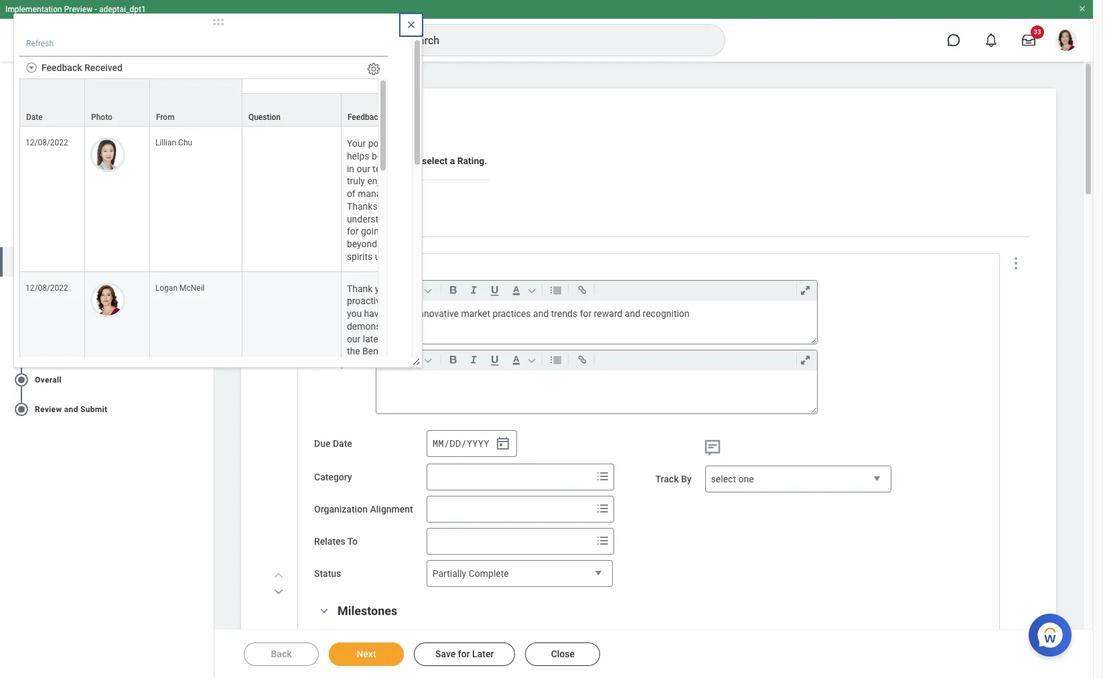 Task type: describe. For each thing, give the bounding box(es) containing it.
cell for management.
[[243, 127, 342, 272]]

milestones button
[[338, 604, 398, 618]]

0 vertical spatial you
[[375, 283, 390, 294]]

for down the significant
[[347, 434, 359, 445]]

development items link
[[0, 306, 214, 336]]

and down being
[[409, 214, 425, 224]]

feedback link
[[0, 336, 214, 365]]

preview
[[64, 5, 93, 14]]

format for format "popup button" corresponding to description text field's format group
[[382, 355, 408, 365]]

manager inside manager evaluation: mid year: maria cardoza
[[13, 125, 56, 138]]

rating.
[[458, 156, 488, 166]]

due
[[314, 439, 331, 449]]

each
[[360, 156, 381, 166]]

comments
[[424, 83, 464, 92]]

feedback received
[[42, 62, 123, 73]]

comments button
[[243, 79, 645, 93]]

beyond
[[347, 239, 377, 249]]

review and submit link
[[0, 395, 214, 424]]

2 / from the left
[[461, 437, 467, 450]]

relates to
[[314, 536, 358, 547]]

and inside 'thank you for the proactive approach you have demonstrated during our latest project on the benefits harmonization. this achievement surpassed my expectations, and it will make a significant impact for our company going forward.'
[[405, 396, 421, 407]]

row containing comments
[[19, 78, 865, 127]]

development items
[[35, 316, 109, 326]]

i
[[416, 163, 419, 174]]

during
[[408, 321, 434, 332]]

01/01/2023 - 07/31/2023 evaluated by: logan mcneil
[[13, 179, 148, 206]]

33 button
[[1015, 25, 1045, 55]]

the status
[[300, 156, 344, 166]]

and inside review and submit link
[[64, 405, 78, 414]]

by:
[[63, 193, 78, 206]]

management.
[[358, 188, 416, 199]]

- inside banner
[[95, 5, 97, 14]]

resize modal image
[[412, 357, 422, 367]]

partially complete
[[433, 569, 509, 579]]

save
[[436, 649, 456, 660]]

close
[[551, 649, 575, 660]]

search image
[[382, 32, 398, 48]]

format group for description text field
[[380, 351, 820, 371]]

underline image
[[486, 352, 504, 368]]

demonstrated
[[347, 321, 405, 332]]

question button
[[243, 94, 341, 126]]

feedback inside popup button
[[348, 113, 383, 122]]

maria
[[13, 139, 41, 152]]

error image for feedback
[[200, 342, 214, 358]]

implementation preview -   adeptai_dpt1
[[5, 5, 146, 14]]

prompts image for organization alignment
[[595, 501, 611, 517]]

logan inside thank you for the proactive approach you have demonstrated during our latest project on the benefits harmonization. this achievement surpassed my expectations, and it will make a significant impact for our company going forward. row
[[155, 283, 178, 293]]

due date group
[[427, 431, 517, 457]]

for down management. on the top left
[[380, 201, 392, 212]]

review and submit
[[35, 405, 108, 414]]

goals
[[268, 118, 302, 134]]

status
[[314, 569, 341, 579]]

enjoy
[[368, 176, 390, 187]]

morale
[[398, 151, 427, 161]]

configure image
[[367, 62, 381, 76]]

manager evaluation: mid year: maria cardoza
[[13, 125, 159, 152]]

underline image
[[486, 282, 504, 299]]

from
[[156, 113, 175, 122]]

0 vertical spatial feedback
[[42, 62, 82, 73]]

have
[[364, 308, 384, 319]]

actions button
[[13, 159, 50, 171]]

analyze
[[382, 309, 414, 319]]

for down your
[[346, 156, 358, 166]]

implementation preview -   adeptai_dpt1 banner
[[0, 0, 1094, 62]]

select one button
[[706, 466, 892, 494]]

one
[[739, 474, 754, 485]]

harmonization.
[[347, 359, 411, 369]]

radio custom image for development items
[[13, 313, 29, 329]]

actions
[[19, 161, 44, 168]]

milestones
[[338, 604, 398, 618]]

up!
[[375, 251, 388, 262]]

from button
[[150, 79, 242, 126]]

error image for overall
[[200, 372, 214, 388]]

save for later button
[[414, 643, 516, 666]]

approach
[[388, 296, 427, 307]]

competencies link
[[0, 277, 214, 306]]

above
[[387, 226, 412, 237]]

1 radio custom image from the top
[[13, 254, 29, 270]]

radio custom image for feedback
[[13, 342, 29, 358]]

lillian
[[155, 138, 176, 148]]

feedback button
[[342, 94, 440, 126]]

maximize image for description text field
[[797, 352, 815, 368]]

proactive
[[347, 296, 386, 307]]

link image
[[573, 282, 592, 299]]

goal
[[383, 156, 402, 166]]

01/01/2023
[[13, 179, 71, 192]]

on
[[420, 334, 431, 344]]

12/08/2022 for thank you for the proactive approach you have demonstrated during our latest project on the benefits harmonization. this achievement surpassed my expectations, and it will make a significant impact for our company going forward.
[[25, 283, 68, 293]]

Goal text field
[[376, 301, 817, 344]]

Category field
[[427, 465, 592, 490]]

analyze innovative market practices and trends for reward and recognition
[[382, 309, 690, 319]]

review
[[35, 405, 62, 414]]

due date
[[314, 439, 352, 449]]

evaluated
[[13, 193, 60, 206]]

our left latest
[[347, 334, 361, 344]]

italic image
[[465, 352, 483, 368]]

submit
[[80, 405, 108, 414]]

close button
[[526, 643, 601, 666]]

my
[[393, 384, 406, 395]]

surpassed
[[347, 384, 391, 395]]

prompts image
[[595, 533, 611, 549]]

date column header
[[19, 78, 85, 127]]

alignment
[[370, 504, 413, 515]]

- inside the 01/01/2023 - 07/31/2023 evaluated by: logan mcneil
[[73, 179, 77, 192]]

chevron down image
[[316, 607, 332, 616]]

understanding
[[347, 214, 407, 224]]

bulleted list image
[[547, 282, 565, 299]]

and left trends at the top of page
[[534, 309, 549, 319]]

employee's photo (logan mcneil) image
[[90, 283, 125, 317]]

market
[[461, 309, 491, 319]]

going inside 'thank you for the proactive approach you have demonstrated during our latest project on the benefits harmonization. this achievement surpassed my expectations, and it will make a significant impact for our company going forward.'
[[347, 447, 370, 457]]

bulleted list image
[[547, 352, 565, 368]]

mm
[[433, 437, 444, 450]]

recognition
[[643, 309, 690, 319]]

1 horizontal spatial date
[[333, 439, 352, 449]]

justify image
[[12, 32, 28, 48]]

received
[[84, 62, 123, 73]]

for inside the goal text field
[[580, 309, 592, 319]]

prompts image for category
[[595, 469, 611, 485]]

next button
[[329, 643, 404, 666]]

adeptai_dpt1
[[99, 5, 146, 14]]

reward
[[594, 309, 623, 319]]

notifications large image
[[985, 34, 999, 47]]

action bar region
[[220, 629, 1094, 678]]

question
[[249, 113, 281, 122]]

and right reward
[[625, 309, 641, 319]]

Search Workday  search field
[[407, 25, 697, 55]]

profile logan mcneil image
[[1056, 29, 1078, 54]]

update the status for each goal and select a rating.
[[268, 156, 490, 166]]

your positivity really helps boost morale in our team, and i truly enjoy your style of management. thanks for being understanding and for going above and beyond to keep our spirits up! row
[[19, 127, 865, 272]]

thank you for the proactive approach you have demonstrated during our latest project on the benefits harmonization. this achievement surpassed my expectations, and it will make a significant impact for our company going forward. row
[[19, 272, 865, 467]]

move section 1 up image
[[271, 568, 287, 584]]

move modal image
[[205, 14, 232, 30]]

complete inside complete manager evaluation
[[13, 84, 71, 100]]

development
[[35, 316, 85, 326]]

in
[[347, 163, 355, 174]]



Task type: vqa. For each thing, say whether or not it's contained in the screenshot.
PHOTO
yes



Task type: locate. For each thing, give the bounding box(es) containing it.
2 row from the top
[[19, 93, 865, 127]]

our right keep
[[413, 239, 426, 249]]

2 format button from the top
[[380, 353, 438, 368]]

and left it
[[405, 396, 421, 407]]

radio custom image
[[13, 283, 29, 299], [13, 313, 29, 329], [13, 372, 29, 388]]

1 bold image from the top
[[444, 282, 462, 299]]

format group up reward
[[380, 281, 820, 301]]

for up approach
[[392, 283, 404, 294]]

a right make
[[389, 409, 394, 420]]

photo
[[91, 113, 112, 122]]

0 vertical spatial a
[[450, 156, 455, 166]]

1 vertical spatial format group
[[380, 351, 820, 371]]

1 12/08/2022 from the top
[[25, 138, 68, 148]]

0 horizontal spatial the
[[347, 346, 360, 357]]

format group for the goal text field
[[380, 281, 820, 301]]

/
[[444, 437, 450, 450], [461, 437, 467, 450]]

1 / from the left
[[444, 437, 450, 450]]

dd
[[450, 437, 461, 450]]

0 horizontal spatial date
[[26, 113, 43, 122]]

3 radio custom image from the top
[[13, 372, 29, 388]]

0 horizontal spatial -
[[73, 179, 77, 192]]

1 row from the top
[[19, 78, 865, 127]]

1 vertical spatial logan
[[155, 283, 178, 293]]

evaluation
[[13, 102, 76, 118]]

italic image
[[465, 282, 483, 299]]

2 radio custom image from the top
[[13, 313, 29, 329]]

0 horizontal spatial manager
[[13, 125, 56, 138]]

1 vertical spatial radio custom image
[[13, 313, 29, 329]]

calendar image
[[495, 436, 511, 452]]

/ right 'dd'
[[461, 437, 467, 450]]

error image inside feedback link
[[200, 342, 214, 358]]

related actions vertical image
[[1009, 255, 1025, 271]]

by
[[682, 474, 692, 485]]

2 error image from the top
[[200, 372, 214, 388]]

radio custom image left development
[[13, 313, 29, 329]]

radio custom image
[[13, 254, 29, 270], [13, 342, 29, 358], [13, 401, 29, 417]]

complete up evaluation
[[13, 84, 71, 100]]

for
[[346, 156, 358, 166], [380, 201, 392, 212], [347, 226, 359, 237], [392, 283, 404, 294], [580, 309, 592, 319], [347, 434, 359, 445], [458, 649, 470, 660]]

0 vertical spatial error image
[[200, 342, 214, 358]]

trends
[[551, 309, 578, 319]]

1 vertical spatial maximize image
[[797, 352, 815, 368]]

mid
[[114, 125, 132, 138]]

refresh link
[[26, 39, 54, 48]]

link image
[[573, 352, 592, 368]]

a inside 'thank you for the proactive approach you have demonstrated during our latest project on the benefits harmonization. this achievement surpassed my expectations, and it will make a significant impact for our company going forward.'
[[389, 409, 394, 420]]

style
[[412, 176, 432, 187]]

select
[[422, 156, 448, 166], [712, 474, 737, 485]]

impact
[[393, 421, 422, 432]]

0 horizontal spatial a
[[389, 409, 394, 420]]

1 vertical spatial feedback
[[348, 113, 383, 122]]

track by
[[656, 474, 692, 485]]

2 error image from the top
[[200, 401, 214, 417]]

going down understanding
[[361, 226, 385, 237]]

2 vertical spatial radio custom image
[[13, 401, 29, 417]]

12/08/2022 up actions
[[25, 138, 68, 148]]

practices
[[493, 309, 531, 319]]

mcneil
[[113, 193, 148, 206], [180, 283, 205, 293]]

select inside dropdown button
[[712, 474, 737, 485]]

0 horizontal spatial select
[[422, 156, 448, 166]]

complete down relates to "field" at the bottom of page
[[469, 569, 509, 579]]

- right preview
[[95, 5, 97, 14]]

expectations,
[[347, 396, 403, 407]]

2 maximize image from the top
[[797, 352, 815, 368]]

logan right employee's photo (logan mcneil)
[[155, 283, 178, 293]]

helps
[[347, 151, 370, 161]]

achievement
[[347, 371, 400, 382]]

Description text field
[[376, 371, 817, 414]]

0 vertical spatial radio custom image
[[13, 283, 29, 299]]

your positivity really helps boost morale in our team, and i truly enjoy your style of management. thanks for being understanding and for going above and beyond to keep our spirits up!
[[347, 138, 434, 262]]

3 radio custom image from the top
[[13, 401, 29, 417]]

1 horizontal spatial the
[[407, 283, 420, 294]]

collapse image
[[26, 62, 38, 74]]

2 prompts image from the top
[[595, 501, 611, 517]]

2 12/08/2022 from the top
[[25, 283, 68, 293]]

1 vertical spatial format button
[[380, 353, 438, 368]]

team,
[[373, 163, 396, 174]]

select left one
[[712, 474, 737, 485]]

/ right the mm
[[444, 437, 450, 450]]

0 horizontal spatial mcneil
[[113, 193, 148, 206]]

0 vertical spatial maximize image
[[797, 282, 815, 299]]

1 vertical spatial error image
[[200, 372, 214, 388]]

radio custom image for review and submit
[[13, 401, 29, 417]]

12/08/2022 inside 'your positivity really helps boost morale in our team, and i truly enjoy your style of management. thanks for being understanding and for going above and beyond to keep our spirits up!' row
[[25, 138, 68, 148]]

manager up maria
[[13, 125, 56, 138]]

thank you for the proactive approach you have demonstrated during our latest project on the benefits harmonization. this achievement surpassed my expectations, and it will make a significant impact for our company going forward.
[[347, 283, 436, 457]]

you
[[375, 283, 390, 294], [347, 308, 362, 319]]

row containing question
[[19, 93, 865, 127]]

bold image for italic icon
[[444, 282, 462, 299]]

bold image left italic image
[[444, 352, 462, 368]]

12/08/2022 inside thank you for the proactive approach you have demonstrated during our latest project on the benefits harmonization. this achievement surpassed my expectations, and it will make a significant impact for our company going forward. row
[[25, 283, 68, 293]]

date up maria
[[26, 113, 43, 122]]

organization
[[314, 504, 368, 515]]

feedback up overall
[[35, 346, 71, 355]]

transformation import image
[[186, 84, 199, 98]]

1 vertical spatial format
[[382, 355, 408, 365]]

boost
[[372, 151, 396, 161]]

manager down the received
[[75, 84, 128, 100]]

0 vertical spatial bold image
[[444, 282, 462, 299]]

radio custom image inside development items link
[[13, 313, 29, 329]]

1 format from the top
[[382, 286, 408, 295]]

0 vertical spatial going
[[361, 226, 385, 237]]

dialog
[[13, 13, 865, 678]]

inbox large image
[[1023, 34, 1036, 47]]

radio custom image inside competencies link
[[13, 283, 29, 299]]

1 vertical spatial radio custom image
[[13, 342, 29, 358]]

1 horizontal spatial select
[[712, 474, 737, 485]]

mcneil inside thank you for the proactive approach you have demonstrated during our latest project on the benefits harmonization. this achievement surpassed my expectations, and it will make a significant impact for our company going forward. row
[[180, 283, 205, 293]]

for inside button
[[458, 649, 470, 660]]

you down proactive
[[347, 308, 362, 319]]

0 vertical spatial manager
[[75, 84, 128, 100]]

0 vertical spatial radio custom image
[[13, 254, 29, 270]]

cell
[[243, 127, 342, 272], [243, 272, 342, 467]]

format up approach
[[382, 286, 408, 295]]

activity stream image
[[703, 438, 723, 458]]

2 format group from the top
[[380, 351, 820, 371]]

mm / dd / yyyy
[[433, 437, 490, 450]]

this
[[413, 359, 431, 369]]

radio custom image inside feedback link
[[13, 342, 29, 358]]

and left i
[[398, 163, 414, 174]]

0 vertical spatial 12/08/2022
[[25, 138, 68, 148]]

1 vertical spatial date
[[333, 439, 352, 449]]

1 horizontal spatial -
[[95, 5, 97, 14]]

select one
[[712, 474, 754, 485]]

0 horizontal spatial logan
[[81, 193, 111, 206]]

error image inside overall link
[[200, 372, 214, 388]]

0 vertical spatial complete
[[13, 84, 71, 100]]

Organization Alignment field
[[427, 498, 592, 522]]

of
[[347, 188, 356, 199]]

0 horizontal spatial complete
[[13, 84, 71, 100]]

you up proactive
[[375, 283, 390, 294]]

1 error image from the top
[[200, 342, 214, 358]]

1 vertical spatial mcneil
[[180, 283, 205, 293]]

row
[[19, 78, 865, 127], [19, 93, 865, 127]]

will
[[347, 409, 361, 420]]

overall
[[35, 375, 62, 385]]

1 format group from the top
[[380, 281, 820, 301]]

feedback
[[42, 62, 82, 73], [348, 113, 383, 122], [35, 346, 71, 355]]

1 horizontal spatial logan
[[155, 283, 178, 293]]

0 horizontal spatial /
[[444, 437, 450, 450]]

description
[[314, 358, 362, 369]]

0 vertical spatial logan
[[81, 193, 111, 206]]

chu
[[178, 138, 192, 148]]

innovative
[[417, 309, 459, 319]]

12/08/2022 for your positivity really helps boost morale in our team, and i truly enjoy your style of management. thanks for being understanding and for going above and beyond to keep our spirits up!
[[25, 138, 68, 148]]

1 vertical spatial going
[[347, 447, 370, 457]]

Relates To field
[[427, 530, 592, 554]]

going inside 'your positivity really helps boost morale in our team, and i truly enjoy your style of management. thanks for being understanding and for going above and beyond to keep our spirits up!'
[[361, 226, 385, 237]]

our down the significant
[[361, 434, 375, 445]]

1 horizontal spatial /
[[461, 437, 467, 450]]

1 vertical spatial manager
[[13, 125, 56, 138]]

for right save
[[458, 649, 470, 660]]

07/31/2023
[[80, 179, 137, 192]]

1 vertical spatial -
[[73, 179, 77, 192]]

1 vertical spatial prompts image
[[595, 501, 611, 517]]

1 cell from the top
[[243, 127, 342, 272]]

1 horizontal spatial complete
[[469, 569, 509, 579]]

and left 'submit'
[[64, 405, 78, 414]]

going down the significant
[[347, 447, 370, 457]]

format group
[[380, 281, 820, 301], [380, 351, 820, 371]]

complete inside dropdown button
[[469, 569, 509, 579]]

lillian chu
[[155, 138, 192, 148]]

row down comments
[[19, 93, 865, 127]]

dialog containing feedback received
[[13, 13, 865, 678]]

the up description
[[347, 346, 360, 357]]

1 horizontal spatial manager
[[75, 84, 128, 100]]

2 radio custom image from the top
[[13, 342, 29, 358]]

bold image left italic icon
[[444, 282, 462, 299]]

bold image
[[444, 282, 462, 299], [444, 352, 462, 368]]

error image for review and submit
[[200, 401, 214, 417]]

positivity
[[368, 138, 406, 149]]

company
[[377, 434, 416, 445]]

1 maximize image from the top
[[797, 282, 815, 299]]

thanks
[[347, 201, 378, 212]]

complete manager evaluation
[[13, 84, 128, 118]]

error image inside competencies link
[[200, 283, 214, 299]]

format for format "popup button" related to format group related to the goal text field
[[382, 286, 408, 295]]

it
[[423, 396, 428, 407]]

prompts image
[[595, 469, 611, 485], [595, 501, 611, 517]]

1 error image from the top
[[200, 283, 214, 299]]

being
[[394, 201, 417, 212]]

truly
[[347, 176, 365, 187]]

keep
[[390, 239, 410, 249]]

organization alignment
[[314, 504, 413, 515]]

chevron up image
[[371, 172, 387, 183]]

date right due
[[333, 439, 352, 449]]

radio custom image left the competencies
[[13, 283, 29, 299]]

for up beyond
[[347, 226, 359, 237]]

and right above
[[414, 226, 430, 237]]

close view related information image
[[406, 19, 417, 30]]

format button up analyze
[[380, 283, 438, 298]]

for right trends at the top of page
[[580, 309, 592, 319]]

0 vertical spatial date
[[26, 113, 43, 122]]

0 vertical spatial format group
[[380, 281, 820, 301]]

date inside popup button
[[26, 113, 43, 122]]

yyyy
[[467, 437, 490, 450]]

and down really
[[404, 156, 420, 166]]

feedback up your
[[348, 113, 383, 122]]

format button down project
[[380, 353, 438, 368]]

to
[[380, 239, 388, 249]]

row up really
[[19, 78, 865, 127]]

move section 1 down image
[[271, 584, 287, 600]]

update
[[268, 156, 298, 166]]

partially
[[433, 569, 467, 579]]

format
[[382, 286, 408, 295], [382, 355, 408, 365]]

manager inside complete manager evaluation
[[75, 84, 128, 100]]

1 format button from the top
[[380, 283, 438, 298]]

cardoza
[[44, 139, 83, 152]]

- up by:
[[73, 179, 77, 192]]

cell for harmonization.
[[243, 272, 342, 467]]

select right i
[[422, 156, 448, 166]]

0 horizontal spatial you
[[347, 308, 362, 319]]

2 vertical spatial radio custom image
[[13, 372, 29, 388]]

maximize image for the goal text field
[[797, 282, 815, 299]]

0 vertical spatial prompts image
[[595, 469, 611, 485]]

1 prompts image from the top
[[595, 469, 611, 485]]

date
[[26, 113, 43, 122], [333, 439, 352, 449]]

logan inside the 01/01/2023 - 07/31/2023 evaluated by: logan mcneil
[[81, 193, 111, 206]]

bold image for italic image
[[444, 352, 462, 368]]

list
[[0, 242, 214, 430]]

logan down the 07/31/2023
[[81, 193, 111, 206]]

0 vertical spatial format button
[[380, 283, 438, 298]]

the up approach
[[407, 283, 420, 294]]

1 vertical spatial complete
[[469, 569, 509, 579]]

close environment banner image
[[1079, 5, 1087, 13]]

latest
[[363, 334, 386, 344]]

1 radio custom image from the top
[[13, 283, 29, 299]]

1 vertical spatial 12/08/2022
[[25, 283, 68, 293]]

format button
[[380, 283, 438, 298], [380, 353, 438, 368]]

1 vertical spatial bold image
[[444, 352, 462, 368]]

12/08/2022 up development
[[25, 283, 68, 293]]

2 cell from the top
[[243, 272, 342, 467]]

33
[[1034, 28, 1042, 36]]

1 vertical spatial error image
[[200, 401, 214, 417]]

1 horizontal spatial you
[[375, 283, 390, 294]]

partially complete button
[[427, 561, 613, 588]]

forward.
[[373, 447, 408, 457]]

logan mcneil
[[155, 283, 205, 293]]

error image
[[200, 342, 214, 358], [200, 372, 214, 388]]

next
[[357, 649, 376, 660]]

0 vertical spatial format
[[382, 286, 408, 295]]

0 vertical spatial error image
[[200, 283, 214, 299]]

photo button
[[85, 79, 149, 126]]

relates
[[314, 536, 346, 547]]

error image
[[200, 283, 214, 299], [200, 401, 214, 417]]

error image inside review and submit link
[[200, 401, 214, 417]]

1 vertical spatial select
[[712, 474, 737, 485]]

radio custom image for competencies
[[13, 283, 29, 299]]

a left 'rating.' at the top
[[450, 156, 455, 166]]

maximize image
[[797, 282, 815, 299], [797, 352, 815, 368]]

1 vertical spatial you
[[347, 308, 362, 319]]

category
[[314, 472, 352, 483]]

0 vertical spatial -
[[95, 5, 97, 14]]

2 format from the top
[[382, 355, 408, 365]]

0 vertical spatial the
[[407, 283, 420, 294]]

0 vertical spatial select
[[422, 156, 448, 166]]

our right in
[[357, 163, 371, 174]]

format group down the goal text field
[[380, 351, 820, 371]]

1 vertical spatial the
[[347, 346, 360, 357]]

format button for format group related to the goal text field
[[380, 283, 438, 298]]

error image for competencies
[[200, 283, 214, 299]]

1 horizontal spatial mcneil
[[180, 283, 205, 293]]

complete
[[13, 84, 71, 100], [469, 569, 509, 579]]

list containing competencies
[[0, 242, 214, 430]]

1 horizontal spatial a
[[450, 156, 455, 166]]

1 vertical spatial a
[[389, 409, 394, 420]]

employee's photo (lillian chu) image
[[90, 137, 125, 172]]

2 vertical spatial feedback
[[35, 346, 71, 355]]

thank
[[347, 283, 373, 294]]

2 bold image from the top
[[444, 352, 462, 368]]

0 vertical spatial mcneil
[[113, 193, 148, 206]]

to
[[348, 536, 358, 547]]

format left resize modal image
[[382, 355, 408, 365]]

mcneil inside the 01/01/2023 - 07/31/2023 evaluated by: logan mcneil
[[113, 193, 148, 206]]

feedback right collapse "icon"
[[42, 62, 82, 73]]

radio custom image for overall
[[13, 372, 29, 388]]

radio custom image left overall
[[13, 372, 29, 388]]

format button for description text field's format group
[[380, 353, 438, 368]]



